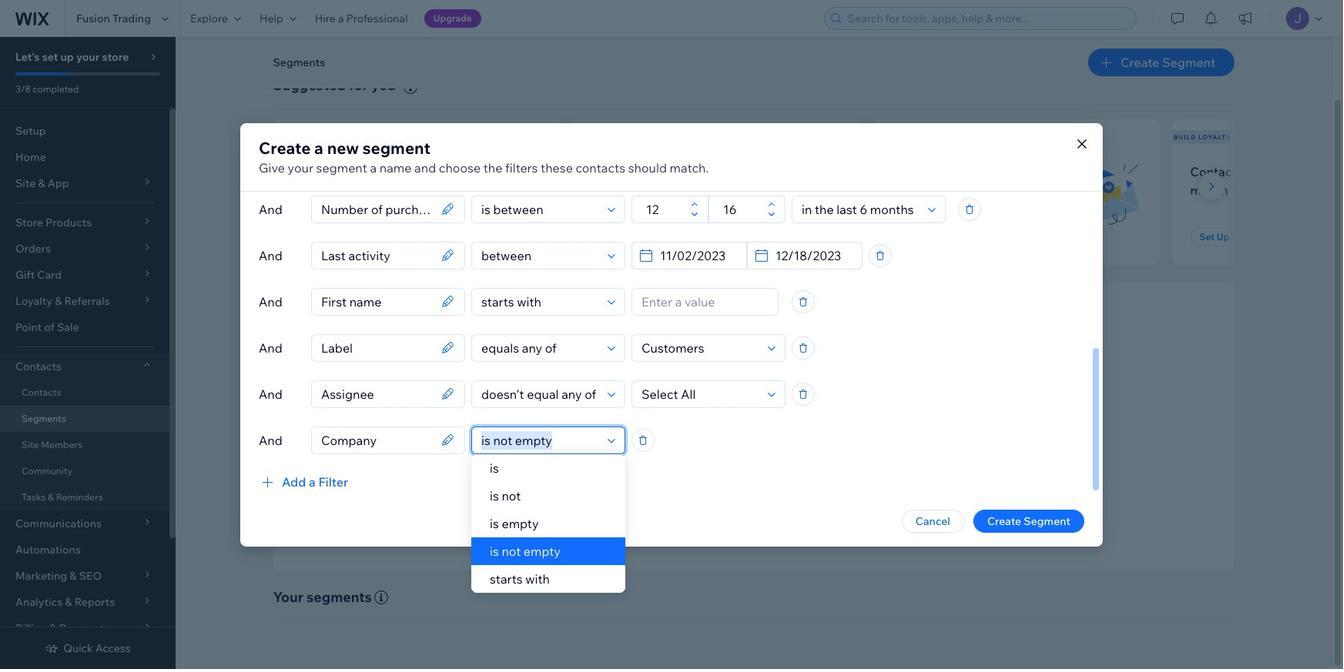 Task type: locate. For each thing, give the bounding box(es) containing it.
is not
[[490, 488, 521, 504]]

segments for segments button
[[273, 55, 325, 69]]

1 horizontal spatial create segment
[[1121, 55, 1216, 70]]

your down 'name'
[[374, 182, 400, 198]]

list containing new contacts who recently subscribed to your mailing list
[[270, 119, 1344, 265]]

segments up site members
[[22, 413, 66, 425]]

who up 'purchase'
[[710, 164, 734, 179]]

reach
[[651, 413, 692, 431]]

is for is not empty
[[490, 544, 499, 559]]

and
[[415, 160, 436, 175], [852, 457, 871, 471], [878, 478, 897, 491]]

2 vertical spatial and
[[878, 478, 897, 491]]

is up is not
[[490, 461, 499, 476]]

0 vertical spatial email
[[931, 164, 962, 179]]

site members link
[[0, 432, 170, 458]]

0 vertical spatial contacts
[[1191, 164, 1244, 179]]

to left drive
[[783, 457, 794, 471]]

Enter a value field
[[637, 289, 774, 315]]

1 vertical spatial the
[[695, 413, 716, 431]]

0 vertical spatial to
[[359, 182, 371, 198]]

1 not from the top
[[502, 488, 521, 504]]

create segment button
[[1089, 49, 1235, 76], [974, 510, 1085, 533]]

1 vertical spatial not
[[502, 544, 521, 559]]

create inside create a new segment give your segment a name and choose the filters these contacts should match.
[[259, 138, 311, 158]]

the left filters
[[484, 160, 503, 175]]

contacts
[[576, 160, 626, 175], [321, 164, 371, 179], [729, 436, 772, 450]]

Choose a condition field
[[477, 196, 603, 222], [477, 242, 603, 269], [477, 289, 603, 315], [477, 335, 603, 361], [477, 381, 603, 407], [477, 427, 603, 453]]

to right the get
[[622, 478, 632, 491]]

cancel
[[916, 514, 951, 528]]

potential
[[801, 478, 846, 491]]

empty up starts with
[[524, 544, 561, 559]]

3 set up segment button from the left
[[891, 228, 982, 247]]

3 is from the top
[[490, 516, 499, 532]]

0 horizontal spatial create segment button
[[974, 510, 1085, 533]]

0 horizontal spatial of
[[44, 321, 55, 334]]

suggested for you
[[273, 76, 396, 94]]

0 vertical spatial subscribers
[[294, 133, 347, 141]]

with inside contacts with a birthday th
[[1246, 164, 1271, 179]]

not down "is empty"
[[502, 544, 521, 559]]

list
[[270, 119, 1344, 265]]

Select an option field
[[797, 196, 924, 222]]

1 horizontal spatial contacts
[[576, 160, 626, 175]]

contacts
[[1191, 164, 1244, 179], [15, 360, 62, 374], [22, 387, 61, 398]]

to
[[359, 182, 371, 198], [783, 457, 794, 471], [622, 478, 632, 491]]

set up segment for clicked
[[900, 231, 973, 243]]

personalized
[[630, 457, 694, 471]]

0 horizontal spatial email
[[696, 457, 724, 471]]

segment down new
[[316, 160, 367, 175]]

segments inside button
[[273, 55, 325, 69]]

hire a professional link
[[306, 0, 417, 37]]

is for is
[[490, 461, 499, 476]]

new for new subscribers
[[275, 133, 292, 141]]

with inside list box
[[526, 572, 550, 587]]

empty inside option
[[524, 544, 561, 559]]

0 vertical spatial new
[[275, 133, 292, 141]]

who for your
[[374, 164, 398, 179]]

new inside new contacts who recently subscribed to your mailing list
[[292, 164, 318, 179]]

with for contacts
[[1246, 164, 1271, 179]]

0 vertical spatial segment
[[363, 138, 431, 158]]

1 horizontal spatial who
[[710, 164, 734, 179]]

set up segment down "from" text box
[[601, 231, 673, 243]]

quick access
[[63, 642, 131, 656]]

1 vertical spatial email
[[696, 457, 724, 471]]

0 vertical spatial the
[[484, 160, 503, 175]]

set up segment down 'on'
[[900, 231, 973, 243]]

your right give
[[288, 160, 314, 175]]

up down haven't
[[618, 231, 631, 243]]

new up subscribed
[[292, 164, 318, 179]]

subscribers down "suggested"
[[294, 133, 347, 141]]

segment
[[363, 138, 431, 158], [316, 160, 367, 175]]

with down is not empty option
[[526, 572, 550, 587]]

2 not from the top
[[502, 544, 521, 559]]

1 vertical spatial of
[[716, 436, 726, 450]]

hire a professional
[[315, 12, 408, 25]]

add a filter button
[[259, 473, 348, 491]]

contacts up campaigns
[[729, 436, 772, 450]]

2 vertical spatial to
[[622, 478, 632, 491]]

email inside reach the right target audience create specific groups of contacts that update automatically send personalized email campaigns to drive sales and build trust get to know your high-value customers, potential leads and more
[[696, 457, 724, 471]]

1 vertical spatial new
[[292, 164, 318, 179]]

the
[[484, 160, 503, 175], [695, 413, 716, 431]]

2 set up segment from the left
[[601, 231, 673, 243]]

3 up from the left
[[918, 231, 930, 243]]

is not empty
[[490, 544, 561, 559]]

email up high-
[[696, 457, 724, 471]]

1 horizontal spatial with
[[1246, 164, 1271, 179]]

send
[[601, 457, 627, 471]]

1 horizontal spatial the
[[695, 413, 716, 431]]

1 vertical spatial create segment
[[988, 514, 1071, 528]]

who inside potential customers who haven't made a purchase yet
[[710, 164, 734, 179]]

to right subscribed
[[359, 182, 371, 198]]

1 up from the left
[[318, 231, 331, 243]]

contacts inside reach the right target audience create specific groups of contacts that update automatically send personalized email campaigns to drive sales and build trust get to know your high-value customers, potential leads and more
[[729, 436, 772, 450]]

set up segment for made
[[601, 231, 673, 243]]

1 vertical spatial create segment button
[[974, 510, 1085, 533]]

access
[[95, 642, 131, 656]]

your inside reach the right target audience create specific groups of contacts that update automatically send personalized email campaigns to drive sales and build trust get to know your high-value customers, potential leads and more
[[664, 478, 686, 491]]

1 vertical spatial with
[[526, 572, 550, 587]]

set up segment button down contacts with a birthday th
[[1191, 228, 1282, 247]]

contacts down loyalty
[[1191, 164, 1244, 179]]

1 vertical spatial subscribers
[[965, 164, 1033, 179]]

set
[[301, 231, 316, 243], [601, 231, 616, 243], [900, 231, 915, 243], [1200, 231, 1215, 243]]

subscribed
[[292, 182, 356, 198]]

the inside reach the right target audience create specific groups of contacts that update automatically send personalized email campaigns to drive sales and build trust get to know your high-value customers, potential leads and more
[[695, 413, 716, 431]]

up down subscribed
[[318, 231, 331, 243]]

a right the add
[[309, 474, 316, 490]]

1 vertical spatial select options field
[[637, 381, 764, 407]]

filter
[[319, 474, 348, 490]]

up for made
[[618, 231, 631, 243]]

select options field down enter a value field at the top
[[637, 335, 764, 361]]

is up "is empty"
[[490, 488, 499, 504]]

subscribers inside active email subscribers who clicked on your campaign
[[965, 164, 1033, 179]]

campaign
[[981, 182, 1039, 198]]

the up groups
[[695, 413, 716, 431]]

made
[[636, 182, 669, 198]]

3 who from the left
[[1036, 164, 1060, 179]]

1 set up segment from the left
[[301, 231, 373, 243]]

0 vertical spatial empty
[[502, 516, 539, 532]]

is not empty option
[[472, 538, 626, 566]]

4 set up segment button from the left
[[1191, 228, 1282, 247]]

a left birthday
[[1274, 164, 1281, 179]]

6 and from the top
[[259, 433, 283, 448]]

suggested
[[273, 76, 346, 94]]

up
[[60, 50, 74, 64]]

reach the right target audience create specific groups of contacts that update automatically send personalized email campaigns to drive sales and build trust get to know your high-value customers, potential leads and more
[[601, 413, 926, 491]]

set up segment button for clicked
[[891, 228, 982, 247]]

a inside button
[[309, 474, 316, 490]]

2 choose a condition field from the top
[[477, 242, 603, 269]]

6 choose a condition field from the top
[[477, 427, 603, 453]]

site
[[22, 439, 39, 451]]

a right hire
[[338, 12, 344, 25]]

0 vertical spatial of
[[44, 321, 55, 334]]

2 set from the left
[[601, 231, 616, 243]]

contacts down contacts dropdown button
[[22, 387, 61, 398]]

1 vertical spatial and
[[852, 457, 871, 471]]

contacts down the point of sale
[[15, 360, 62, 374]]

1 horizontal spatial create segment button
[[1089, 49, 1235, 76]]

1 horizontal spatial segments
[[273, 55, 325, 69]]

and down build
[[878, 478, 897, 491]]

4 set up segment from the left
[[1200, 231, 1272, 243]]

2 vertical spatial contacts
[[22, 387, 61, 398]]

reminders
[[56, 492, 103, 503]]

th
[[1335, 164, 1344, 179]]

1 vertical spatial segments
[[22, 413, 66, 425]]

groups
[[678, 436, 714, 450]]

home link
[[0, 144, 170, 170]]

mailing
[[403, 182, 445, 198]]

2 set up segment button from the left
[[591, 228, 682, 247]]

of left sale
[[44, 321, 55, 334]]

new up give
[[275, 133, 292, 141]]

site members
[[22, 439, 82, 451]]

set up segment button down 'on'
[[891, 228, 982, 247]]

your inside create a new segment give your segment a name and choose the filters these contacts should match.
[[288, 160, 314, 175]]

email up 'on'
[[931, 164, 962, 179]]

Select options field
[[637, 335, 764, 361], [637, 381, 764, 407]]

0 vertical spatial segments
[[273, 55, 325, 69]]

1 vertical spatial contacts
[[15, 360, 62, 374]]

0 horizontal spatial contacts
[[321, 164, 371, 179]]

0 vertical spatial select options field
[[637, 335, 764, 361]]

recently
[[401, 164, 448, 179]]

clicked
[[891, 182, 932, 198]]

0 vertical spatial and
[[415, 160, 436, 175]]

set up segment for subscribed
[[301, 231, 373, 243]]

set for active email subscribers who clicked on your campaign
[[900, 231, 915, 243]]

of inside reach the right target audience create specific groups of contacts that update automatically send personalized email campaigns to drive sales and build trust get to know your high-value customers, potential leads and more
[[716, 436, 726, 450]]

let's set up your store
[[15, 50, 129, 64]]

0 horizontal spatial the
[[484, 160, 503, 175]]

segment up 'name'
[[363, 138, 431, 158]]

who
[[374, 164, 398, 179], [710, 164, 734, 179], [1036, 164, 1060, 179]]

is empty
[[490, 516, 539, 532]]

setup link
[[0, 118, 170, 144]]

1 horizontal spatial subscribers
[[965, 164, 1033, 179]]

1 vertical spatial to
[[783, 457, 794, 471]]

community
[[22, 465, 73, 477]]

your right up
[[76, 50, 100, 64]]

contacts down new
[[321, 164, 371, 179]]

2 who from the left
[[710, 164, 734, 179]]

set for potential customers who haven't made a purchase yet
[[601, 231, 616, 243]]

1 horizontal spatial email
[[931, 164, 962, 179]]

segment
[[1163, 55, 1216, 70], [333, 231, 373, 243], [633, 231, 673, 243], [932, 231, 973, 243], [1232, 231, 1272, 243], [1024, 514, 1071, 528]]

new
[[275, 133, 292, 141], [292, 164, 318, 179]]

up down contacts with a birthday th
[[1217, 231, 1230, 243]]

0 horizontal spatial with
[[526, 572, 550, 587]]

0 vertical spatial not
[[502, 488, 521, 504]]

2 horizontal spatial contacts
[[729, 436, 772, 450]]

0 horizontal spatial create segment
[[988, 514, 1071, 528]]

your right 'on'
[[952, 182, 979, 198]]

is down is not
[[490, 516, 499, 532]]

set up segment button down "from" text box
[[591, 228, 682, 247]]

not for is not
[[502, 488, 521, 504]]

up down clicked
[[918, 231, 930, 243]]

completed
[[33, 83, 79, 95]]

2 up from the left
[[618, 231, 631, 243]]

0 horizontal spatial who
[[374, 164, 398, 179]]

segments inside sidebar element
[[22, 413, 66, 425]]

email inside active email subscribers who clicked on your campaign
[[931, 164, 962, 179]]

your
[[273, 588, 304, 606]]

with left birthday
[[1246, 164, 1271, 179]]

0 vertical spatial create segment button
[[1089, 49, 1235, 76]]

list
[[448, 182, 466, 198]]

and up leads
[[852, 457, 871, 471]]

set up segment down contacts with a birthday th
[[1200, 231, 1272, 243]]

0 vertical spatial with
[[1246, 164, 1271, 179]]

not inside is not empty option
[[502, 544, 521, 559]]

your segments
[[273, 588, 372, 606]]

segments up "suggested"
[[273, 55, 325, 69]]

1 vertical spatial segment
[[316, 160, 367, 175]]

who left 'recently'
[[374, 164, 398, 179]]

0 horizontal spatial segments
[[22, 413, 66, 425]]

segments
[[307, 588, 372, 606]]

subscribers up campaign
[[965, 164, 1033, 179]]

list box
[[472, 455, 626, 593]]

contacts with a birthday th
[[1191, 164, 1344, 198]]

5 and from the top
[[259, 386, 283, 402]]

set for new contacts who recently subscribed to your mailing list
[[301, 231, 316, 243]]

2 horizontal spatial who
[[1036, 164, 1060, 179]]

not for is not empty
[[502, 544, 521, 559]]

a down customers
[[672, 182, 679, 198]]

match.
[[670, 160, 709, 175]]

4 is from the top
[[490, 544, 499, 559]]

select options field up reach
[[637, 381, 764, 407]]

contacts inside create a new segment give your segment a name and choose the filters these contacts should match.
[[576, 160, 626, 175]]

your down personalized
[[664, 478, 686, 491]]

more
[[899, 478, 926, 491]]

with
[[1246, 164, 1271, 179], [526, 572, 550, 587]]

purchase
[[682, 182, 735, 198]]

up
[[318, 231, 331, 243], [618, 231, 631, 243], [918, 231, 930, 243], [1217, 231, 1230, 243]]

0 horizontal spatial and
[[415, 160, 436, 175]]

target
[[754, 413, 794, 431]]

who up campaign
[[1036, 164, 1060, 179]]

not up "is empty"
[[502, 488, 521, 504]]

2 horizontal spatial and
[[878, 478, 897, 491]]

of down 'right'
[[716, 436, 726, 450]]

0 horizontal spatial to
[[359, 182, 371, 198]]

1 set up segment button from the left
[[292, 228, 382, 247]]

subscribers
[[294, 133, 347, 141], [965, 164, 1033, 179]]

and up "mailing"
[[415, 160, 436, 175]]

point of sale link
[[0, 314, 170, 341]]

1 horizontal spatial of
[[716, 436, 726, 450]]

who inside new contacts who recently subscribed to your mailing list
[[374, 164, 398, 179]]

1 set from the left
[[301, 231, 316, 243]]

is up starts
[[490, 544, 499, 559]]

create
[[1121, 55, 1160, 70], [259, 138, 311, 158], [601, 436, 635, 450], [988, 514, 1022, 528]]

empty up is not empty
[[502, 516, 539, 532]]

1 who from the left
[[374, 164, 398, 179]]

contacts inside dropdown button
[[15, 360, 62, 374]]

1 vertical spatial empty
[[524, 544, 561, 559]]

1 is from the top
[[490, 461, 499, 476]]

up for clicked
[[918, 231, 930, 243]]

hire
[[315, 12, 336, 25]]

3 set from the left
[[900, 231, 915, 243]]

is inside option
[[490, 544, 499, 559]]

starts with
[[490, 572, 550, 587]]

2 is from the top
[[490, 488, 499, 504]]

3 set up segment from the left
[[900, 231, 973, 243]]

set up segment down subscribed
[[301, 231, 373, 243]]

1 horizontal spatial and
[[852, 457, 871, 471]]

11/02/2023 field
[[656, 242, 742, 269]]

None field
[[317, 196, 437, 222], [317, 242, 437, 269], [317, 289, 437, 315], [317, 335, 437, 361], [317, 381, 437, 407], [317, 427, 437, 453], [317, 196, 437, 222], [317, 242, 437, 269], [317, 289, 437, 315], [317, 335, 437, 361], [317, 381, 437, 407], [317, 427, 437, 453]]

1 horizontal spatial to
[[622, 478, 632, 491]]

and
[[259, 201, 283, 217], [259, 248, 283, 263], [259, 294, 283, 309], [259, 340, 283, 356], [259, 386, 283, 402], [259, 433, 283, 448]]

active email subscribers who clicked on your campaign
[[891, 164, 1060, 198]]

empty
[[502, 516, 539, 532], [524, 544, 561, 559]]

set up segment button down subscribed
[[292, 228, 382, 247]]

create a new segment give your segment a name and choose the filters these contacts should match.
[[259, 138, 709, 175]]

contacts up haven't
[[576, 160, 626, 175]]

that
[[775, 436, 795, 450]]



Task type: describe. For each thing, give the bounding box(es) containing it.
give
[[259, 160, 285, 175]]

of inside sidebar element
[[44, 321, 55, 334]]

contacts for contacts dropdown button
[[15, 360, 62, 374]]

customers,
[[743, 478, 799, 491]]

trading
[[112, 12, 151, 25]]

quick access button
[[45, 642, 131, 656]]

sales
[[824, 457, 849, 471]]

help
[[260, 12, 283, 25]]

segments link
[[0, 406, 170, 432]]

a inside potential customers who haven't made a purchase yet
[[672, 182, 679, 198]]

explore
[[190, 12, 228, 25]]

fusion trading
[[76, 12, 151, 25]]

contacts inside contacts with a birthday th
[[1191, 164, 1244, 179]]

to inside new contacts who recently subscribed to your mailing list
[[359, 182, 371, 198]]

contacts inside new contacts who recently subscribed to your mailing list
[[321, 164, 371, 179]]

2 and from the top
[[259, 248, 283, 263]]

and inside create a new segment give your segment a name and choose the filters these contacts should match.
[[415, 160, 436, 175]]

new subscribers
[[275, 133, 347, 141]]

list box containing is
[[472, 455, 626, 593]]

name
[[380, 160, 412, 175]]

with for starts
[[526, 572, 550, 587]]

filters
[[505, 160, 538, 175]]

these
[[541, 160, 573, 175]]

5 choose a condition field from the top
[[477, 381, 603, 407]]

12/18/2023 field
[[771, 242, 858, 269]]

for
[[349, 76, 368, 94]]

setup
[[15, 124, 46, 138]]

Search for tools, apps, help & more... field
[[844, 8, 1132, 29]]

your inside active email subscribers who clicked on your campaign
[[952, 182, 979, 198]]

segments button
[[265, 51, 333, 74]]

tasks & reminders link
[[0, 485, 170, 511]]

add
[[282, 474, 306, 490]]

contacts link
[[0, 380, 170, 406]]

drive
[[796, 457, 822, 471]]

up for subscribed
[[318, 231, 331, 243]]

upgrade button
[[424, 9, 481, 28]]

choose
[[439, 160, 481, 175]]

2 select options field from the top
[[637, 381, 764, 407]]

point
[[15, 321, 42, 334]]

potential customers who haven't made a purchase yet
[[591, 164, 756, 198]]

segments for segments link
[[22, 413, 66, 425]]

4 up from the left
[[1217, 231, 1230, 243]]

new
[[327, 138, 359, 158]]

3 and from the top
[[259, 294, 283, 309]]

From text field
[[642, 196, 687, 222]]

home
[[15, 150, 46, 164]]

a left new
[[314, 138, 324, 158]]

add a filter
[[282, 474, 348, 490]]

trust
[[901, 457, 925, 471]]

automations link
[[0, 537, 170, 563]]

set
[[42, 50, 58, 64]]

0 vertical spatial create segment
[[1121, 55, 1216, 70]]

the inside create a new segment give your segment a name and choose the filters these contacts should match.
[[484, 160, 503, 175]]

1 and from the top
[[259, 201, 283, 217]]

4 set from the left
[[1200, 231, 1215, 243]]

community link
[[0, 458, 170, 485]]

should
[[628, 160, 667, 175]]

high-
[[689, 478, 714, 491]]

fusion
[[76, 12, 110, 25]]

is for is not
[[490, 488, 499, 504]]

point of sale
[[15, 321, 79, 334]]

1 choose a condition field from the top
[[477, 196, 603, 222]]

haven't
[[591, 182, 634, 198]]

create segment button for segments
[[1089, 49, 1235, 76]]

help button
[[250, 0, 306, 37]]

create inside reach the right target audience create specific groups of contacts that update automatically send personalized email campaigns to drive sales and build trust get to know your high-value customers, potential leads and more
[[601, 436, 635, 450]]

tasks & reminders
[[22, 492, 103, 503]]

store
[[102, 50, 129, 64]]

know
[[635, 478, 661, 491]]

upgrade
[[434, 12, 472, 24]]

4 choose a condition field from the top
[[477, 335, 603, 361]]

build
[[1174, 133, 1197, 141]]

who inside active email subscribers who clicked on your campaign
[[1036, 164, 1060, 179]]

members
[[41, 439, 82, 451]]

1 select options field from the top
[[637, 335, 764, 361]]

build loyalty
[[1174, 133, 1232, 141]]

tasks
[[22, 492, 46, 503]]

campaigns
[[726, 457, 781, 471]]

starts
[[490, 572, 523, 587]]

is for is empty
[[490, 516, 499, 532]]

update
[[798, 436, 833, 450]]

sale
[[57, 321, 79, 334]]

4 and from the top
[[259, 340, 283, 356]]

audience
[[797, 413, 857, 431]]

contacts for the contacts link
[[22, 387, 61, 398]]

To text field
[[719, 196, 764, 222]]

you
[[371, 76, 396, 94]]

professional
[[347, 12, 408, 25]]

new for new contacts who recently subscribed to your mailing list
[[292, 164, 318, 179]]

get
[[601, 478, 619, 491]]

create segment button for cancel
[[974, 510, 1085, 533]]

your inside new contacts who recently subscribed to your mailing list
[[374, 182, 400, 198]]

who for purchase
[[710, 164, 734, 179]]

quick
[[63, 642, 93, 656]]

build
[[873, 457, 898, 471]]

right
[[719, 413, 751, 431]]

contacts button
[[0, 354, 170, 380]]

active
[[891, 164, 928, 179]]

0 horizontal spatial subscribers
[[294, 133, 347, 141]]

&
[[48, 492, 54, 503]]

2 horizontal spatial to
[[783, 457, 794, 471]]

yet
[[738, 182, 756, 198]]

sidebar element
[[0, 37, 176, 670]]

new contacts who recently subscribed to your mailing list
[[292, 164, 466, 198]]

set up segment button for made
[[591, 228, 682, 247]]

automatically
[[836, 436, 904, 450]]

a inside contacts with a birthday th
[[1274, 164, 1281, 179]]

customers
[[646, 164, 707, 179]]

birthday
[[1284, 164, 1333, 179]]

leads
[[849, 478, 875, 491]]

cancel button
[[902, 510, 965, 533]]

3 choose a condition field from the top
[[477, 289, 603, 315]]

a left 'name'
[[370, 160, 377, 175]]

value
[[714, 478, 741, 491]]

set up segment button for subscribed
[[292, 228, 382, 247]]

3/8 completed
[[15, 83, 79, 95]]

your inside sidebar element
[[76, 50, 100, 64]]

potential
[[591, 164, 643, 179]]



Task type: vqa. For each thing, say whether or not it's contained in the screenshot.
My
no



